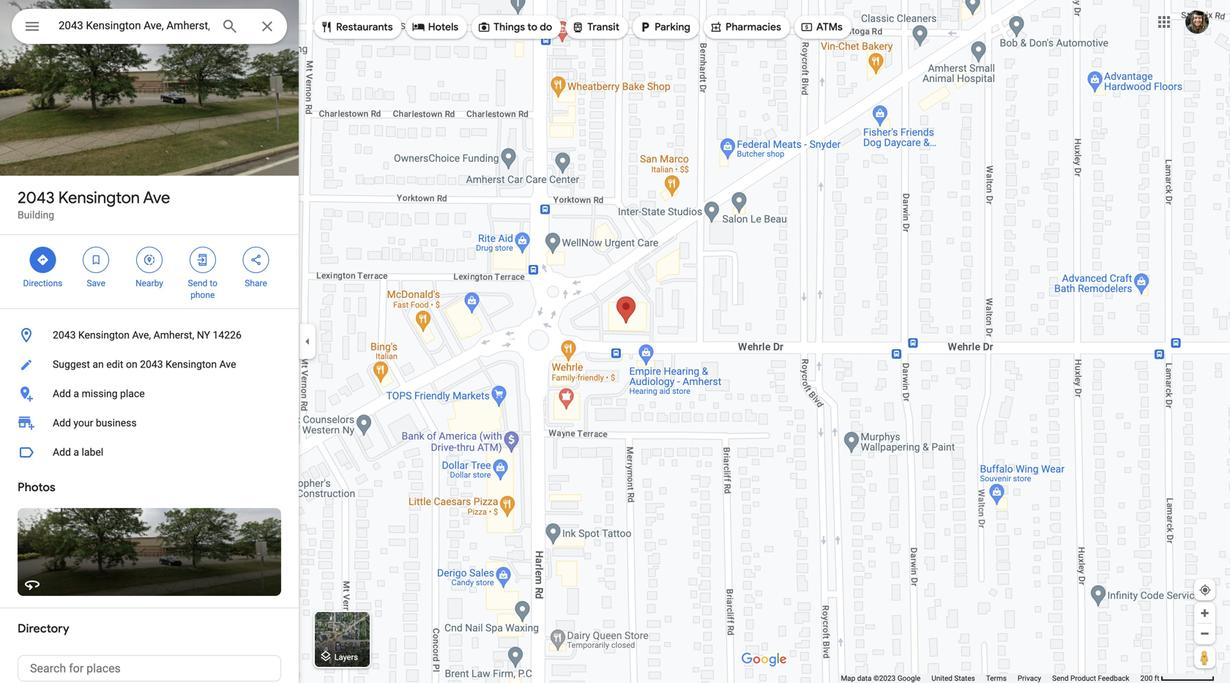 Task type: vqa. For each thing, say whether or not it's contained in the screenshot.


Task type: locate. For each thing, give the bounding box(es) containing it.
ny
[[197, 329, 210, 341]]

to
[[528, 21, 538, 34], [210, 278, 218, 289]]

transit
[[588, 21, 620, 34]]

to up "phone"
[[210, 278, 218, 289]]

edit
[[106, 359, 123, 371]]

do
[[540, 21, 553, 34]]

0 horizontal spatial send
[[188, 278, 208, 289]]

footer
[[841, 674, 1141, 684]]

1 horizontal spatial ave
[[220, 359, 236, 371]]

building
[[18, 209, 54, 221]]

footer containing map data ©2023 google
[[841, 674, 1141, 684]]

add your business link
[[0, 409, 299, 438]]

2043
[[18, 188, 55, 208], [53, 329, 76, 341], [140, 359, 163, 371]]

2043 up suggest
[[53, 329, 76, 341]]

terms button
[[987, 674, 1007, 684]]

send inside send to phone
[[188, 278, 208, 289]]

1 vertical spatial ave
[[220, 359, 236, 371]]

google
[[898, 674, 921, 683]]

None field
[[59, 17, 210, 34]]

product
[[1071, 674, 1097, 683]]

send
[[188, 278, 208, 289], [1053, 674, 1069, 683]]

none text field inside "2043 kensington ave" main content
[[18, 656, 281, 682]]

kensington inside "suggest an edit on 2043 kensington ave" button
[[166, 359, 217, 371]]

a
[[74, 388, 79, 400], [74, 447, 79, 459]]

add left "label"
[[53, 447, 71, 459]]

a left "label"
[[74, 447, 79, 459]]

pharmacies
[[726, 21, 782, 34]]

ft
[[1155, 674, 1160, 683]]

a left missing
[[74, 388, 79, 400]]


[[572, 19, 585, 35]]


[[250, 252, 263, 268]]

2043 Kensington Ave, Amherst, NY 14226 field
[[12, 9, 287, 44]]

3 add from the top
[[53, 447, 71, 459]]

ave down 14226 in the top left of the page
[[220, 359, 236, 371]]

zoom in image
[[1200, 608, 1211, 619]]

2 a from the top
[[74, 447, 79, 459]]

0 vertical spatial to
[[528, 21, 538, 34]]

send product feedback button
[[1053, 674, 1130, 684]]

1 vertical spatial kensington
[[78, 329, 130, 341]]

add down suggest
[[53, 388, 71, 400]]

kensington up "an"
[[78, 329, 130, 341]]

0 vertical spatial a
[[74, 388, 79, 400]]

200 ft
[[1141, 674, 1160, 683]]

2043 kensington ave main content
[[0, 0, 299, 684]]

1 add from the top
[[53, 388, 71, 400]]

ave
[[143, 188, 170, 208], [220, 359, 236, 371]]

kensington down ny
[[166, 359, 217, 371]]

kensington inside 2043 kensington ave building
[[58, 188, 140, 208]]

send up "phone"
[[188, 278, 208, 289]]

ave up 
[[143, 188, 170, 208]]

0 vertical spatial 2043
[[18, 188, 55, 208]]

2043 inside 2043 kensington ave building
[[18, 188, 55, 208]]

2043 right 'on' at the left of the page
[[140, 359, 163, 371]]

send product feedback
[[1053, 674, 1130, 683]]

add for add a missing place
[[53, 388, 71, 400]]

send inside button
[[1053, 674, 1069, 683]]

None text field
[[18, 656, 281, 682]]

kensington
[[58, 188, 140, 208], [78, 329, 130, 341], [166, 359, 217, 371]]

feedback
[[1099, 674, 1130, 683]]

show your location image
[[1199, 584, 1213, 597]]

add a missing place
[[53, 388, 145, 400]]

2043 up "building"
[[18, 188, 55, 208]]

missing
[[82, 388, 118, 400]]

place
[[120, 388, 145, 400]]

kensington up ""
[[58, 188, 140, 208]]

add a label button
[[0, 438, 299, 467]]

none field inside 2043 kensington ave, amherst, ny 14226 field
[[59, 17, 210, 34]]

1 vertical spatial 2043
[[53, 329, 76, 341]]

1 vertical spatial add
[[53, 417, 71, 429]]

send left product on the right of the page
[[1053, 674, 1069, 683]]

add a missing place button
[[0, 380, 299, 409]]

hotels
[[428, 21, 459, 34]]

nearby
[[136, 278, 163, 289]]

kensington for ave
[[58, 188, 140, 208]]

kensington inside the 2043 kensington ave, amherst, ny 14226 button
[[78, 329, 130, 341]]

2 add from the top
[[53, 417, 71, 429]]

2043 kensington ave building
[[18, 188, 170, 221]]

0 horizontal spatial to
[[210, 278, 218, 289]]

0 vertical spatial kensington
[[58, 188, 140, 208]]

send to phone
[[188, 278, 218, 300]]

 button
[[12, 9, 53, 47]]

1 vertical spatial send
[[1053, 674, 1069, 683]]

 parking
[[639, 19, 691, 35]]

2 vertical spatial add
[[53, 447, 71, 459]]

a for missing
[[74, 388, 79, 400]]


[[412, 19, 425, 35]]

2043 kensington ave, amherst, ny 14226
[[53, 329, 242, 341]]

to left do in the left top of the page
[[528, 21, 538, 34]]

suggest
[[53, 359, 90, 371]]

ave inside 2043 kensington ave building
[[143, 188, 170, 208]]

0 vertical spatial ave
[[143, 188, 170, 208]]

1 vertical spatial a
[[74, 447, 79, 459]]

0 horizontal spatial ave
[[143, 188, 170, 208]]

0 vertical spatial send
[[188, 278, 208, 289]]

1 horizontal spatial send
[[1053, 674, 1069, 683]]

1 vertical spatial to
[[210, 278, 218, 289]]

2 vertical spatial kensington
[[166, 359, 217, 371]]

0 vertical spatial add
[[53, 388, 71, 400]]

add
[[53, 388, 71, 400], [53, 417, 71, 429], [53, 447, 71, 459]]

1 horizontal spatial to
[[528, 21, 538, 34]]

google account: giulia masi  
(giulia.masi@adept.ai) image
[[1186, 10, 1210, 34]]

1 a from the top
[[74, 388, 79, 400]]

photos
[[18, 480, 55, 495]]


[[90, 252, 103, 268]]

an
[[93, 359, 104, 371]]

add left your
[[53, 417, 71, 429]]



Task type: describe. For each thing, give the bounding box(es) containing it.
2043 for ave,
[[53, 329, 76, 341]]


[[710, 19, 723, 35]]


[[36, 252, 49, 268]]

suggest an edit on 2043 kensington ave button
[[0, 350, 299, 380]]

to inside  things to do
[[528, 21, 538, 34]]

parking
[[655, 21, 691, 34]]

privacy
[[1018, 674, 1042, 683]]

2043 kensington ave, amherst, ny 14226 button
[[0, 321, 299, 350]]

privacy button
[[1018, 674, 1042, 684]]


[[320, 19, 333, 35]]

a for label
[[74, 447, 79, 459]]


[[23, 16, 41, 37]]

add a label
[[53, 447, 103, 459]]

phone
[[191, 290, 215, 300]]


[[801, 19, 814, 35]]

show street view coverage image
[[1195, 647, 1216, 669]]

 hotels
[[412, 19, 459, 35]]

amherst,
[[154, 329, 194, 341]]

save
[[87, 278, 106, 289]]

add for add your business
[[53, 417, 71, 429]]

2043 for ave
[[18, 188, 55, 208]]

google maps element
[[0, 0, 1231, 684]]

send for send to phone
[[188, 278, 208, 289]]

collapse side panel image
[[300, 334, 316, 350]]

things
[[494, 21, 525, 34]]

data
[[858, 674, 872, 683]]

to inside send to phone
[[210, 278, 218, 289]]

add for add a label
[[53, 447, 71, 459]]

200
[[1141, 674, 1153, 683]]

add your business
[[53, 417, 137, 429]]


[[196, 252, 209, 268]]

 pharmacies
[[710, 19, 782, 35]]

 things to do
[[478, 19, 553, 35]]

label
[[82, 447, 103, 459]]

©2023
[[874, 674, 896, 683]]

2 vertical spatial 2043
[[140, 359, 163, 371]]

14226
[[213, 329, 242, 341]]

 atms
[[801, 19, 843, 35]]

united states
[[932, 674, 976, 683]]

atms
[[817, 21, 843, 34]]

 transit
[[572, 19, 620, 35]]

zoom out image
[[1200, 629, 1211, 640]]

map data ©2023 google
[[841, 674, 921, 683]]

restaurants
[[336, 21, 393, 34]]

business
[[96, 417, 137, 429]]

kensington for ave,
[[78, 329, 130, 341]]

footer inside google maps element
[[841, 674, 1141, 684]]

on
[[126, 359, 138, 371]]

share
[[245, 278, 267, 289]]

ave inside button
[[220, 359, 236, 371]]


[[478, 19, 491, 35]]

directory
[[18, 622, 69, 637]]

united
[[932, 674, 953, 683]]

layers
[[335, 653, 358, 662]]

united states button
[[932, 674, 976, 684]]

actions for 2043 kensington ave region
[[0, 235, 299, 308]]

200 ft button
[[1141, 674, 1216, 683]]

send for send product feedback
[[1053, 674, 1069, 683]]

 search field
[[12, 9, 287, 47]]

suggest an edit on 2043 kensington ave
[[53, 359, 236, 371]]


[[143, 252, 156, 268]]

your
[[74, 417, 93, 429]]


[[639, 19, 652, 35]]

states
[[955, 674, 976, 683]]

ave,
[[132, 329, 151, 341]]

map
[[841, 674, 856, 683]]

 restaurants
[[320, 19, 393, 35]]

directions
[[23, 278, 63, 289]]

terms
[[987, 674, 1007, 683]]



